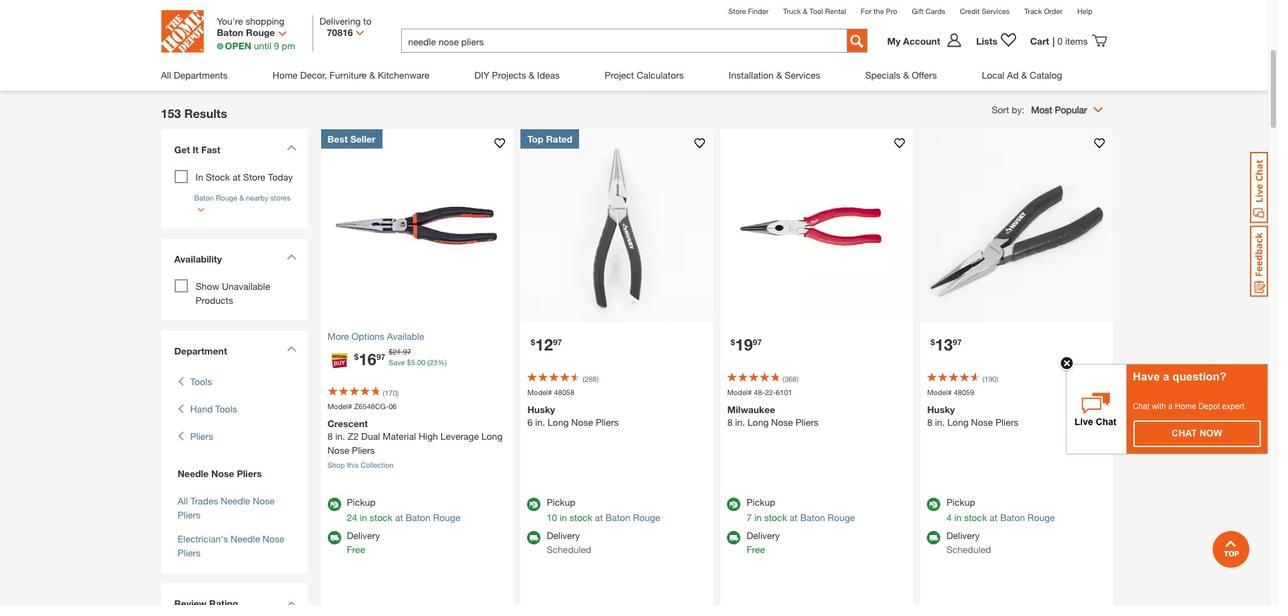 Task type: describe. For each thing, give the bounding box(es) containing it.
baton rouge
[[217, 27, 275, 38]]

0 vertical spatial all trades needle nose pliers
[[176, 37, 230, 76]]

153
[[161, 106, 181, 120]]

credit services
[[960, 7, 1010, 15]]

pliers inside milwaukee 8 in. long nose pliers
[[796, 417, 819, 428]]

expert.
[[1223, 402, 1247, 411]]

1 vertical spatial store
[[243, 171, 266, 182]]

0
[[1058, 35, 1063, 46]]

gift
[[912, 7, 924, 15]]

& left tool
[[803, 7, 808, 15]]

at for pickup 4 in stock at baton rouge
[[990, 512, 998, 523]]

stock for 24 in stock
[[370, 512, 393, 523]]

tool
[[810, 7, 824, 15]]

all trades needle nose pliers image
[[168, 0, 238, 32]]

installation & services
[[729, 69, 821, 81]]

caret icon image for get it fast
[[286, 144, 296, 150]]

best
[[328, 133, 348, 144]]

available for pickup image for 24
[[328, 498, 341, 511]]

8 in. long nose pliers image for 19
[[721, 129, 914, 322]]

in
[[196, 171, 203, 182]]

all departments link
[[161, 59, 228, 91]]

chat with a home depot expert.
[[1133, 402, 1247, 411]]

8 in. long nose pliers image for 13
[[921, 129, 1114, 322]]

( 368 )
[[783, 374, 799, 383]]

hand tools link
[[190, 402, 237, 416]]

store finder link
[[729, 7, 769, 15]]

at for pickup 24 in stock at baton rouge
[[395, 512, 403, 523]]

the
[[874, 7, 884, 15]]

hand
[[190, 403, 213, 414]]

pickup 7 in stock at baton rouge
[[747, 497, 855, 523]]

by:
[[1012, 104, 1025, 115]]

model# up crescent
[[328, 402, 352, 410]]

& right furniture
[[370, 69, 375, 81]]

48059
[[954, 388, 975, 396]]

0 horizontal spatial electrician's needle nose pliers link
[[178, 533, 285, 558]]

stock for 4 in stock
[[965, 512, 988, 523]]

8 inside crescent 8 in. z2 dual material high leverage long nose pliers shop this collection
[[328, 431, 333, 442]]

back caret image for hand tools
[[178, 402, 184, 416]]

& right ad
[[1022, 69, 1028, 81]]

dual
[[361, 431, 380, 442]]

results
[[184, 106, 227, 120]]

48058
[[554, 388, 575, 396]]

long inside crescent 8 in. z2 dual material high leverage long nose pliers shop this collection
[[482, 431, 503, 442]]

4 caret icon image from the top
[[286, 602, 296, 605]]

baton for pickup 4 in stock at baton rouge
[[1001, 512, 1026, 523]]

$ 12 97
[[531, 335, 562, 354]]

husky 8 in. long nose pliers
[[928, 404, 1019, 428]]

delivery for 7
[[747, 530, 780, 541]]

save
[[389, 358, 405, 367]]

1 vertical spatial tools
[[215, 403, 237, 414]]

long for 12
[[548, 417, 569, 428]]

kitchenware
[[378, 69, 430, 81]]

tools link
[[190, 374, 212, 388]]

home decor, furniture & kitchenware link
[[273, 59, 430, 91]]

8 in. z2 dual material high leverage long nose pliers image
[[321, 129, 514, 322]]

local ad & catalog link
[[982, 59, 1063, 91]]

department
[[174, 345, 227, 356]]

1 horizontal spatial electrician's needle nose pliers link
[[312, 0, 382, 78]]

rubber image
[[455, 0, 525, 32]]

16
[[359, 350, 377, 369]]

$ for 21
[[389, 347, 393, 356]]

pickup 24 in stock at baton rouge
[[347, 497, 461, 523]]

model# for 19
[[728, 388, 752, 396]]

cards
[[926, 7, 946, 15]]

delivering
[[320, 15, 361, 27]]

$ for 19
[[731, 337, 736, 347]]

gift cards link
[[912, 7, 946, 15]]

13
[[936, 335, 953, 354]]

delivery for 24
[[347, 530, 380, 541]]

all left departments
[[161, 69, 171, 81]]

in inside pickup 10 in stock at baton rouge
[[560, 512, 567, 523]]

all down needle nose pliers at the left bottom of the page
[[178, 495, 188, 506]]

for
[[861, 7, 872, 15]]

available for pickup image for 10
[[528, 498, 541, 511]]

06
[[389, 402, 397, 410]]

needle nose pliers
[[178, 468, 262, 479]]

nose inside milwaukee 8 in. long nose pliers
[[772, 417, 793, 428]]

feedback link image
[[1251, 225, 1269, 297]]

calculators
[[637, 69, 684, 81]]

all trades needle nose pliers link for right electrician's needle nose pliers link
[[168, 0, 238, 78]]

seller
[[351, 133, 376, 144]]

in inside curved in all trades needle nose pliers
[[641, 37, 648, 48]]

trades down all trades needle nose pliers image
[[195, 37, 223, 48]]

nose inside straight in all trades needle nose pliers
[[755, 65, 776, 76]]

truck & tool rental link
[[784, 7, 847, 15]]

10
[[547, 512, 557, 523]]

needle inside needle nose pliers link
[[178, 468, 209, 479]]

availability link
[[168, 245, 301, 276]]

milwaukee
[[728, 404, 776, 415]]

delivery scheduled for 4
[[947, 530, 992, 555]]

caret icon image for department
[[286, 346, 296, 352]]

6
[[528, 417, 533, 428]]

model# 48059
[[928, 388, 975, 396]]

help
[[1078, 7, 1093, 15]]

0 vertical spatial a
[[1164, 371, 1170, 383]]

collection
[[361, 461, 394, 469]]

project calculators link
[[605, 59, 684, 91]]

model# for 12
[[528, 388, 552, 396]]

0 vertical spatial electrician's needle nose pliers
[[320, 37, 373, 76]]

pliers inside the husky 8 in. long nose pliers
[[996, 417, 1019, 428]]

& right installation
[[777, 69, 783, 81]]

rouge for pickup 7 in stock at baton rouge
[[828, 512, 855, 523]]

pickup 4 in stock at baton rouge
[[947, 497, 1055, 523]]

question?
[[1173, 371, 1227, 383]]

get it fast link
[[168, 136, 301, 166]]

at for pickup 10 in stock at baton rouge
[[595, 512, 603, 523]]

truck & tool rental
[[784, 7, 847, 15]]

4 inside pickup 4 in stock at baton rouge
[[947, 512, 952, 523]]

& inside "link"
[[529, 69, 535, 81]]

97 for 13
[[953, 337, 962, 347]]

with
[[1153, 402, 1167, 411]]

in. inside crescent 8 in. z2 dual material high leverage long nose pliers shop this collection
[[335, 431, 345, 442]]

diy projects & ideas link
[[475, 59, 560, 91]]

husky 6 in. long nose pliers
[[528, 404, 619, 428]]

sort
[[992, 104, 1010, 115]]

live chat image
[[1251, 152, 1269, 223]]

offers
[[912, 69, 937, 81]]

rubber link
[[455, 0, 525, 50]]

store finder
[[729, 7, 769, 15]]

pickup for 4
[[947, 497, 976, 508]]

shop inside shop savings link
[[1037, 37, 1059, 48]]

needle inside curved in all trades needle nose pliers
[[635, 51, 664, 62]]

trades inside curved in all trades needle nose pliers
[[604, 51, 632, 62]]

capacity
[[913, 37, 950, 48]]

all down all trades needle nose pliers image
[[182, 37, 193, 48]]

truck
[[784, 7, 801, 15]]

available shipping image for 24 in stock
[[328, 531, 341, 545]]

delivery free for 24
[[347, 530, 380, 555]]

in inside jaw capacity (in.): 4 in
[[932, 51, 940, 62]]

) for 19
[[797, 374, 799, 383]]

nearby
[[246, 193, 269, 202]]

items
[[1066, 35, 1088, 46]]

4 inside jaw capacity (in.): 4 in
[[925, 51, 930, 62]]

( inside $ 21 . 97 save $ 5 . 00 ( 23 %)
[[428, 358, 430, 367]]

finder
[[748, 7, 769, 15]]

jaw capacity (in.): 4 in image
[[887, 0, 957, 32]]

long for 19
[[748, 417, 769, 428]]

0 horizontal spatial services
[[785, 69, 821, 81]]

rouge for pickup 10 in stock at baton rouge
[[633, 512, 661, 523]]

22-
[[765, 388, 776, 396]]

$ for 16
[[354, 352, 359, 362]]

nose inside crescent 8 in. z2 dual material high leverage long nose pliers shop this collection
[[328, 445, 349, 456]]

97 for 16
[[377, 352, 386, 362]]

ideas
[[537, 69, 560, 81]]

1 vertical spatial all trades needle nose pliers
[[178, 495, 275, 520]]

stock
[[206, 171, 230, 182]]

for the pro
[[861, 7, 898, 15]]

6 in. long nose pliers image
[[521, 129, 714, 322]]

curved
[[608, 37, 638, 48]]

in. for 19
[[735, 417, 745, 428]]

more options available link
[[328, 329, 508, 343]]

all inside curved in all trades needle nose pliers
[[651, 37, 661, 48]]

shop this collection link
[[328, 461, 394, 469]]

9
[[274, 40, 279, 51]]

back caret image
[[178, 429, 184, 443]]

( for 19
[[783, 374, 785, 383]]

baton rouge link for pickup 10 in stock at baton rouge
[[606, 512, 661, 523]]

0 items
[[1058, 35, 1088, 46]]

availability
[[174, 253, 222, 264]]

show unavailable products
[[196, 280, 270, 306]]



Task type: vqa. For each thing, say whether or not it's contained in the screenshot.
the Pickup corresponding to 10
yes



Task type: locate. For each thing, give the bounding box(es) containing it.
0 vertical spatial back caret image
[[178, 374, 184, 388]]

long right 6
[[548, 417, 569, 428]]

needle inside straight in all trades needle nose pliers
[[779, 51, 808, 62]]

3 pickup from the left
[[747, 497, 776, 508]]

2 8 in. long nose pliers image from the left
[[921, 129, 1114, 322]]

1 horizontal spatial available for pickup image
[[728, 498, 741, 511]]

190
[[985, 374, 997, 383]]

2 stock from the left
[[570, 512, 593, 523]]

( 190 )
[[983, 374, 999, 383]]

jaw capacity (in.): 4 in link
[[887, 0, 957, 64]]

0 horizontal spatial .
[[401, 347, 403, 356]]

1 vertical spatial back caret image
[[178, 402, 184, 416]]

baton for pickup 7 in stock at baton rouge
[[801, 512, 826, 523]]

0 horizontal spatial shop
[[328, 461, 345, 469]]

stock inside the pickup 7 in stock at baton rouge
[[765, 512, 788, 523]]

all down truck
[[796, 37, 806, 48]]

97 for 19
[[753, 337, 762, 347]]

0 vertical spatial all trades needle nose pliers link
[[168, 0, 238, 78]]

1 caret icon image from the top
[[286, 144, 296, 150]]

tools up hand
[[190, 376, 212, 387]]

crescent
[[328, 418, 368, 429]]

0 horizontal spatial free
[[347, 544, 365, 555]]

available shipping image for 10 in stock
[[528, 531, 541, 545]]

scheduled right available shipping icon
[[947, 544, 992, 555]]

pliers inside curved in all trades needle nose pliers
[[635, 65, 658, 76]]

1 horizontal spatial shop
[[1037, 37, 1059, 48]]

departments
[[174, 69, 228, 81]]

rouge inside pickup 4 in stock at baton rouge
[[1028, 512, 1055, 523]]

0 horizontal spatial 8
[[328, 431, 333, 442]]

0 horizontal spatial tools
[[190, 376, 212, 387]]

8 for 19
[[728, 417, 733, 428]]

straight in all trades needle nose pliers image
[[743, 0, 813, 32]]

all inside straight in all trades needle nose pliers
[[796, 37, 806, 48]]

2 delivery from the left
[[547, 530, 580, 541]]

rated
[[546, 133, 573, 144]]

1 delivery scheduled from the left
[[547, 530, 592, 555]]

my account link
[[888, 33, 970, 49]]

3 caret icon image from the top
[[286, 346, 296, 352]]

delivery scheduled for 10
[[547, 530, 592, 555]]

1 horizontal spatial tools
[[215, 403, 237, 414]]

2 available for pickup image from the left
[[928, 498, 941, 511]]

nose inside the husky 8 in. long nose pliers
[[972, 417, 993, 428]]

$ for 13
[[931, 337, 936, 347]]

0 horizontal spatial available for pickup image
[[328, 498, 341, 511]]

00
[[417, 358, 426, 367]]

( up z6548cg-
[[383, 388, 385, 397]]

electrician's needle nose pliers image
[[312, 0, 382, 32]]

back caret image left tools link
[[178, 374, 184, 388]]

$ up model# 48-22-6101 at the right
[[731, 337, 736, 347]]

1 vertical spatial shop
[[328, 461, 345, 469]]

husky inside the husky 8 in. long nose pliers
[[928, 404, 955, 415]]

0 vertical spatial services
[[982, 7, 1010, 15]]

( 170 )
[[383, 388, 399, 397]]

0 horizontal spatial scheduled
[[547, 544, 592, 555]]

1 pickup from the left
[[347, 497, 376, 508]]

have a question?
[[1133, 371, 1227, 383]]

in. right 6
[[535, 417, 545, 428]]

you're shopping
[[217, 15, 285, 27]]

in. for 12
[[535, 417, 545, 428]]

2 horizontal spatial 8
[[928, 417, 933, 428]]

available for pickup image up available shipping icon
[[928, 498, 941, 511]]

in. left z2
[[335, 431, 345, 442]]

in. for 13
[[936, 417, 945, 428]]

open until 9 pm
[[225, 40, 295, 51]]

1 horizontal spatial free
[[747, 544, 765, 555]]

8 inside the husky 8 in. long nose pliers
[[928, 417, 933, 428]]

in.
[[535, 417, 545, 428], [735, 417, 745, 428], [936, 417, 945, 428], [335, 431, 345, 442]]

8 down crescent
[[328, 431, 333, 442]]

caret icon image
[[286, 144, 296, 150], [286, 254, 296, 260], [286, 346, 296, 352], [286, 602, 296, 605]]

delivery for 10
[[547, 530, 580, 541]]

home inside home decor, furniture & kitchenware link
[[273, 69, 298, 81]]

scheduled for 10
[[547, 544, 592, 555]]

97 up model# 48058 on the bottom of the page
[[553, 337, 562, 347]]

1 horizontal spatial .
[[415, 358, 417, 367]]

0 horizontal spatial available shipping image
[[328, 531, 341, 545]]

rouge inside pickup 24 in stock at baton rouge
[[433, 512, 461, 523]]

track
[[1025, 7, 1043, 15]]

1 vertical spatial all trades needle nose pliers link
[[178, 495, 275, 520]]

0 vertical spatial store
[[729, 7, 746, 15]]

pliers inside husky 6 in. long nose pliers
[[596, 417, 619, 428]]

delivery down '7'
[[747, 530, 780, 541]]

19
[[736, 335, 753, 354]]

back caret image for tools
[[178, 374, 184, 388]]

shop inside crescent 8 in. z2 dual material high leverage long nose pliers shop this collection
[[328, 461, 345, 469]]

track order link
[[1025, 7, 1063, 15]]

nose
[[208, 51, 230, 62], [352, 51, 373, 62], [611, 65, 632, 76], [755, 65, 776, 76], [572, 417, 593, 428], [772, 417, 793, 428], [972, 417, 993, 428], [328, 445, 349, 456], [211, 468, 234, 479], [253, 495, 275, 506], [263, 533, 285, 544]]

home decor, furniture & kitchenware
[[273, 69, 430, 81]]

long for 13
[[948, 417, 969, 428]]

trades inside straight in all trades needle nose pliers
[[748, 51, 776, 62]]

diy projects & ideas
[[475, 69, 560, 81]]

pickup 10 in stock at baton rouge
[[547, 497, 661, 523]]

long down "48059"
[[948, 417, 969, 428]]

$ 13 97
[[931, 335, 962, 354]]

2 delivery free from the left
[[747, 530, 780, 555]]

now
[[1200, 428, 1223, 439]]

& left offers
[[904, 69, 910, 81]]

gift cards
[[912, 7, 946, 15]]

1 horizontal spatial services
[[982, 7, 1010, 15]]

0 horizontal spatial electrician's needle nose pliers
[[178, 533, 285, 558]]

long inside husky 6 in. long nose pliers
[[548, 417, 569, 428]]

tools right hand
[[215, 403, 237, 414]]

electrician's
[[321, 37, 372, 48], [178, 533, 228, 544]]

4 stock from the left
[[965, 512, 988, 523]]

long
[[548, 417, 569, 428], [748, 417, 769, 428], [948, 417, 969, 428], [482, 431, 503, 442]]

in inside the pickup 7 in stock at baton rouge
[[755, 512, 762, 523]]

available for pickup image for 4
[[928, 498, 941, 511]]

( up the husky 8 in. long nose pliers
[[983, 374, 985, 383]]

baton rouge link for pickup 24 in stock at baton rouge
[[406, 512, 461, 523]]

a right have at right
[[1164, 371, 1170, 383]]

( for 12
[[583, 374, 585, 383]]

1 horizontal spatial delivery free
[[747, 530, 780, 555]]

delivery right available shipping icon
[[947, 530, 980, 541]]

& left nearby
[[239, 193, 244, 202]]

$ inside $ 12 97
[[531, 337, 535, 347]]

0 horizontal spatial delivery scheduled
[[547, 530, 592, 555]]

4 baton rouge link from the left
[[1001, 512, 1055, 523]]

available for pickup image for 7
[[728, 498, 741, 511]]

savings
[[1062, 37, 1095, 48]]

get it fast
[[174, 144, 220, 155]]

store left finder in the top of the page
[[729, 7, 746, 15]]

baton rouge link for pickup 4 in stock at baton rouge
[[1001, 512, 1055, 523]]

( right 00
[[428, 358, 430, 367]]

back caret image left hand
[[178, 402, 184, 416]]

97 inside $ 19 97
[[753, 337, 762, 347]]

97 inside $ 13 97
[[953, 337, 962, 347]]

1 available for pickup image from the left
[[328, 498, 341, 511]]

model# for 13
[[928, 388, 952, 396]]

2 back caret image from the top
[[178, 402, 184, 416]]

.
[[401, 347, 403, 356], [415, 358, 417, 367]]

all trades needle nose pliers link for left electrician's needle nose pliers link
[[178, 495, 275, 520]]

1 available shipping image from the left
[[328, 531, 341, 545]]

0 horizontal spatial electrician's
[[178, 533, 228, 544]]

rouge inside the pickup 7 in stock at baton rouge
[[828, 512, 855, 523]]

0 horizontal spatial delivery free
[[347, 530, 380, 555]]

. up save
[[401, 347, 403, 356]]

$ inside $ 13 97
[[931, 337, 936, 347]]

baton rouge & nearby stores
[[194, 193, 291, 202]]

1 free from the left
[[347, 544, 365, 555]]

my
[[888, 35, 901, 46]]

None text field
[[402, 29, 834, 53]]

97 up model# 48059
[[953, 337, 962, 347]]

in inside straight in all trades needle nose pliers
[[786, 37, 793, 48]]

the home depot logo link
[[161, 10, 204, 53]]

0 vertical spatial electrician's
[[321, 37, 372, 48]]

pickup for 7
[[747, 497, 776, 508]]

to
[[363, 15, 372, 27]]

delivery down "10"
[[547, 530, 580, 541]]

the home depot image
[[161, 10, 204, 53]]

97 inside $ 21 . 97 save $ 5 . 00 ( 23 %)
[[403, 347, 411, 356]]

stock for 7 in stock
[[765, 512, 788, 523]]

0 vertical spatial tools
[[190, 376, 212, 387]]

in. inside the husky 8 in. long nose pliers
[[936, 417, 945, 428]]

2 baton rouge link from the left
[[606, 512, 661, 523]]

baton for pickup 24 in stock at baton rouge
[[406, 512, 431, 523]]

$ up model# 48059
[[931, 337, 936, 347]]

8 inside milwaukee 8 in. long nose pliers
[[728, 417, 733, 428]]

2 horizontal spatial available shipping image
[[728, 531, 741, 545]]

1 husky from the left
[[528, 404, 555, 415]]

pickup inside pickup 10 in stock at baton rouge
[[547, 497, 576, 508]]

baton inside pickup 24 in stock at baton rouge
[[406, 512, 431, 523]]

available for pickup image down shop this collection link
[[328, 498, 341, 511]]

free down '7'
[[747, 544, 765, 555]]

in inside pickup 24 in stock at baton rouge
[[360, 512, 367, 523]]

husky for 12
[[528, 404, 555, 415]]

all
[[182, 37, 193, 48], [651, 37, 661, 48], [796, 37, 806, 48], [161, 69, 171, 81], [178, 495, 188, 506]]

2 available for pickup image from the left
[[728, 498, 741, 511]]

368
[[785, 374, 797, 383]]

1 vertical spatial electrician's needle nose pliers link
[[178, 533, 285, 558]]

1 scheduled from the left
[[547, 544, 592, 555]]

1 vertical spatial 4
[[947, 512, 952, 523]]

all right curved
[[651, 37, 661, 48]]

long inside the husky 8 in. long nose pliers
[[948, 417, 969, 428]]

caret icon image inside "get it fast" link
[[286, 144, 296, 150]]

trades down curved
[[604, 51, 632, 62]]

21
[[393, 347, 401, 356]]

1 horizontal spatial available shipping image
[[528, 531, 541, 545]]

1 horizontal spatial electrician's
[[321, 37, 372, 48]]

97 inside the "$ 16 97"
[[377, 352, 386, 362]]

( 288 )
[[583, 374, 599, 383]]

48-
[[754, 388, 765, 396]]

2 free from the left
[[747, 544, 765, 555]]

husky
[[528, 404, 555, 415], [928, 404, 955, 415]]

1 delivery from the left
[[347, 530, 380, 541]]

straight
[[751, 37, 783, 48]]

available for pickup image
[[528, 498, 541, 511], [728, 498, 741, 511]]

288
[[585, 374, 597, 383]]

0 vertical spatial home
[[273, 69, 298, 81]]

store up nearby
[[243, 171, 266, 182]]

1 vertical spatial home
[[1176, 402, 1197, 411]]

project calculators
[[605, 69, 684, 81]]

pickup inside the pickup 7 in stock at baton rouge
[[747, 497, 776, 508]]

needle
[[176, 51, 205, 62], [320, 51, 349, 62], [635, 51, 664, 62], [779, 51, 808, 62], [178, 468, 209, 479], [221, 495, 250, 506], [231, 533, 260, 544]]

installation
[[729, 69, 774, 81]]

husky inside husky 6 in. long nose pliers
[[528, 404, 555, 415]]

in
[[641, 37, 648, 48], [786, 37, 793, 48], [932, 51, 940, 62], [360, 512, 367, 523], [560, 512, 567, 523], [755, 512, 762, 523], [955, 512, 962, 523]]

caret icon image for availability
[[286, 254, 296, 260]]

depot
[[1199, 402, 1221, 411]]

baton rouge link for pickup 7 in stock at baton rouge
[[801, 512, 855, 523]]

. left 23
[[415, 358, 417, 367]]

$ inside the "$ 16 97"
[[354, 352, 359, 362]]

available shipping image for 7 in stock
[[728, 531, 741, 545]]

rouge for pickup 4 in stock at baton rouge
[[1028, 512, 1055, 523]]

best seller
[[328, 133, 376, 144]]

pliers inside straight in all trades needle nose pliers
[[779, 65, 802, 76]]

8 down model# 48059
[[928, 417, 933, 428]]

z6548cg-
[[354, 402, 389, 410]]

1 vertical spatial electrician's
[[178, 533, 228, 544]]

) for 12
[[597, 374, 599, 383]]

stock inside pickup 4 in stock at baton rouge
[[965, 512, 988, 523]]

long inside milwaukee 8 in. long nose pliers
[[748, 417, 769, 428]]

scheduled for 4
[[947, 544, 992, 555]]

order
[[1045, 7, 1063, 15]]

free for 7
[[747, 544, 765, 555]]

0 horizontal spatial 4
[[925, 51, 930, 62]]

$ down options
[[354, 352, 359, 362]]

0 horizontal spatial husky
[[528, 404, 555, 415]]

back caret image
[[178, 374, 184, 388], [178, 402, 184, 416]]

8 for 13
[[928, 417, 933, 428]]

3 delivery from the left
[[747, 530, 780, 541]]

pickup for 10
[[547, 497, 576, 508]]

3 baton rouge link from the left
[[801, 512, 855, 523]]

delivery free down 24
[[347, 530, 380, 555]]

$ right save
[[407, 358, 411, 367]]

at inside pickup 4 in stock at baton rouge
[[990, 512, 998, 523]]

popular
[[1055, 104, 1088, 115]]

needle nose pliers link
[[174, 466, 294, 480]]

1 available for pickup image from the left
[[528, 498, 541, 511]]

97 right 21
[[403, 347, 411, 356]]

8 in. long nose pliers image
[[721, 129, 914, 322], [921, 129, 1114, 322]]

97 left save
[[377, 352, 386, 362]]

97 for 12
[[553, 337, 562, 347]]

delivery scheduled down "10"
[[547, 530, 592, 555]]

a
[[1164, 371, 1170, 383], [1169, 402, 1173, 411]]

stock inside pickup 10 in stock at baton rouge
[[570, 512, 593, 523]]

$ inside $ 19 97
[[731, 337, 736, 347]]

pliers inside crescent 8 in. z2 dual material high leverage long nose pliers shop this collection
[[352, 445, 375, 456]]

pickup for 24
[[347, 497, 376, 508]]

top rated
[[528, 133, 573, 144]]

1 horizontal spatial electrician's needle nose pliers
[[320, 37, 373, 76]]

delivery down 24
[[347, 530, 380, 541]]

1 horizontal spatial home
[[1176, 402, 1197, 411]]

delivery free down '7'
[[747, 530, 780, 555]]

pickup inside pickup 24 in stock at baton rouge
[[347, 497, 376, 508]]

0 vertical spatial .
[[401, 347, 403, 356]]

delivery scheduled right available shipping icon
[[947, 530, 992, 555]]

None text field
[[402, 29, 834, 53]]

credit services link
[[960, 7, 1010, 15]]

delivery free for 7
[[747, 530, 780, 555]]

jaw capacity (in.): 4 in
[[894, 37, 950, 62]]

long down milwaukee
[[748, 417, 769, 428]]

1 8 in. long nose pliers image from the left
[[721, 129, 914, 322]]

baton inside the pickup 7 in stock at baton rouge
[[801, 512, 826, 523]]

1 stock from the left
[[370, 512, 393, 523]]

husky for 13
[[928, 404, 955, 415]]

0 horizontal spatial home
[[273, 69, 298, 81]]

home left depot
[[1176, 402, 1197, 411]]

nose inside curved in all trades needle nose pliers
[[611, 65, 632, 76]]

3 stock from the left
[[765, 512, 788, 523]]

long right leverage at the left bottom of page
[[482, 431, 503, 442]]

2 husky from the left
[[928, 404, 955, 415]]

1 horizontal spatial 4
[[947, 512, 952, 523]]

baton for pickup 10 in stock at baton rouge
[[606, 512, 631, 523]]

scheduled down "10"
[[547, 544, 592, 555]]

1 delivery free from the left
[[347, 530, 380, 555]]

high
[[419, 431, 438, 442]]

4 pickup from the left
[[947, 497, 976, 508]]

) for 13
[[997, 374, 999, 383]]

$ up model# 48058 on the bottom of the page
[[531, 337, 535, 347]]

0 horizontal spatial available for pickup image
[[528, 498, 541, 511]]

baton inside pickup 10 in stock at baton rouge
[[606, 512, 631, 523]]

submit search image
[[850, 35, 864, 48]]

in stock at store today link
[[196, 171, 293, 182]]

2 pickup from the left
[[547, 497, 576, 508]]

1 horizontal spatial 8
[[728, 417, 733, 428]]

at inside pickup 24 in stock at baton rouge
[[395, 512, 403, 523]]

available shipping image
[[928, 531, 941, 545]]

model# left "48059"
[[928, 388, 952, 396]]

rubber
[[475, 37, 506, 48]]

shop savings link
[[1031, 0, 1101, 50]]

( up husky 6 in. long nose pliers
[[583, 374, 585, 383]]

more options available
[[328, 330, 425, 342]]

0 horizontal spatial 8 in. long nose pliers image
[[721, 129, 914, 322]]

0 horizontal spatial store
[[243, 171, 266, 182]]

chat
[[1172, 428, 1198, 439]]

baton inside pickup 4 in stock at baton rouge
[[1001, 512, 1026, 523]]

trades down needle nose pliers at the left bottom of the page
[[190, 495, 218, 506]]

curved in all trades needle nose pliers image
[[599, 0, 669, 32]]

shop savings image
[[1031, 0, 1101, 32]]

stock inside pickup 24 in stock at baton rouge
[[370, 512, 393, 523]]

available for pickup image
[[328, 498, 341, 511], [928, 498, 941, 511]]

0 vertical spatial shop
[[1037, 37, 1059, 48]]

husky down model# 48059
[[928, 404, 955, 415]]

97 inside $ 12 97
[[553, 337, 562, 347]]

1 vertical spatial electrician's needle nose pliers
[[178, 533, 285, 558]]

pickup inside pickup 4 in stock at baton rouge
[[947, 497, 976, 508]]

you're
[[217, 15, 243, 27]]

home left decor,
[[273, 69, 298, 81]]

shopping
[[246, 15, 285, 27]]

caret icon image inside availability link
[[286, 254, 296, 260]]

at inside the pickup 7 in stock at baton rouge
[[790, 512, 798, 523]]

1 horizontal spatial available for pickup image
[[928, 498, 941, 511]]

1 baton rouge link from the left
[[406, 512, 461, 523]]

1 horizontal spatial scheduled
[[947, 544, 992, 555]]

available shipping image
[[328, 531, 341, 545], [528, 531, 541, 545], [728, 531, 741, 545]]

0 vertical spatial electrician's needle nose pliers link
[[312, 0, 382, 78]]

( up 6101
[[783, 374, 785, 383]]

in. down model# 48059
[[936, 417, 945, 428]]

at for pickup 7 in stock at baton rouge
[[790, 512, 798, 523]]

stock for 10 in stock
[[570, 512, 593, 523]]

installation & services link
[[729, 59, 821, 91]]

trades down the straight at the top
[[748, 51, 776, 62]]

model# left 48-
[[728, 388, 752, 396]]

2 available shipping image from the left
[[528, 531, 541, 545]]

in. inside husky 6 in. long nose pliers
[[535, 417, 545, 428]]

1 vertical spatial .
[[415, 358, 417, 367]]

3 available shipping image from the left
[[728, 531, 741, 545]]

2 caret icon image from the top
[[286, 254, 296, 260]]

unavailable
[[222, 280, 270, 292]]

local
[[982, 69, 1005, 81]]

1 vertical spatial services
[[785, 69, 821, 81]]

straight in all trades needle nose pliers link
[[743, 0, 813, 78]]

$ 21 . 97 save $ 5 . 00 ( 23 %)
[[389, 347, 447, 367]]

1 back caret image from the top
[[178, 374, 184, 388]]

lists
[[977, 35, 998, 46]]

$ up save
[[389, 347, 393, 356]]

specials
[[866, 69, 901, 81]]

2 scheduled from the left
[[947, 544, 992, 555]]

8
[[728, 417, 733, 428], [928, 417, 933, 428], [328, 431, 333, 442]]

1 vertical spatial a
[[1169, 402, 1173, 411]]

8 down milwaukee
[[728, 417, 733, 428]]

rouge for pickup 24 in stock at baton rouge
[[433, 512, 461, 523]]

in inside pickup 4 in stock at baton rouge
[[955, 512, 962, 523]]

fast
[[201, 144, 220, 155]]

1 horizontal spatial delivery scheduled
[[947, 530, 992, 555]]

free down 24
[[347, 544, 365, 555]]

until
[[254, 40, 272, 51]]

97 up 48-
[[753, 337, 762, 347]]

1 horizontal spatial husky
[[928, 404, 955, 415]]

& left ideas
[[529, 69, 535, 81]]

chat
[[1133, 402, 1150, 411]]

in. down milwaukee
[[735, 417, 745, 428]]

at inside pickup 10 in stock at baton rouge
[[595, 512, 603, 523]]

in. inside milwaukee 8 in. long nose pliers
[[735, 417, 745, 428]]

delivery for 4
[[947, 530, 980, 541]]

model# left 48058
[[528, 388, 552, 396]]

stores
[[271, 193, 291, 202]]

caret icon image inside department link
[[286, 346, 296, 352]]

4 delivery from the left
[[947, 530, 980, 541]]

( for 13
[[983, 374, 985, 383]]

0 vertical spatial 4
[[925, 51, 930, 62]]

a right with
[[1169, 402, 1173, 411]]

$ 19 97
[[731, 335, 762, 354]]

nose inside husky 6 in. long nose pliers
[[572, 417, 593, 428]]

rouge inside pickup 10 in stock at baton rouge
[[633, 512, 661, 523]]

1 horizontal spatial 8 in. long nose pliers image
[[921, 129, 1114, 322]]

2 delivery scheduled from the left
[[947, 530, 992, 555]]

free for 24
[[347, 544, 365, 555]]

$ for 12
[[531, 337, 535, 347]]

1 horizontal spatial store
[[729, 7, 746, 15]]

husky up 6
[[528, 404, 555, 415]]



